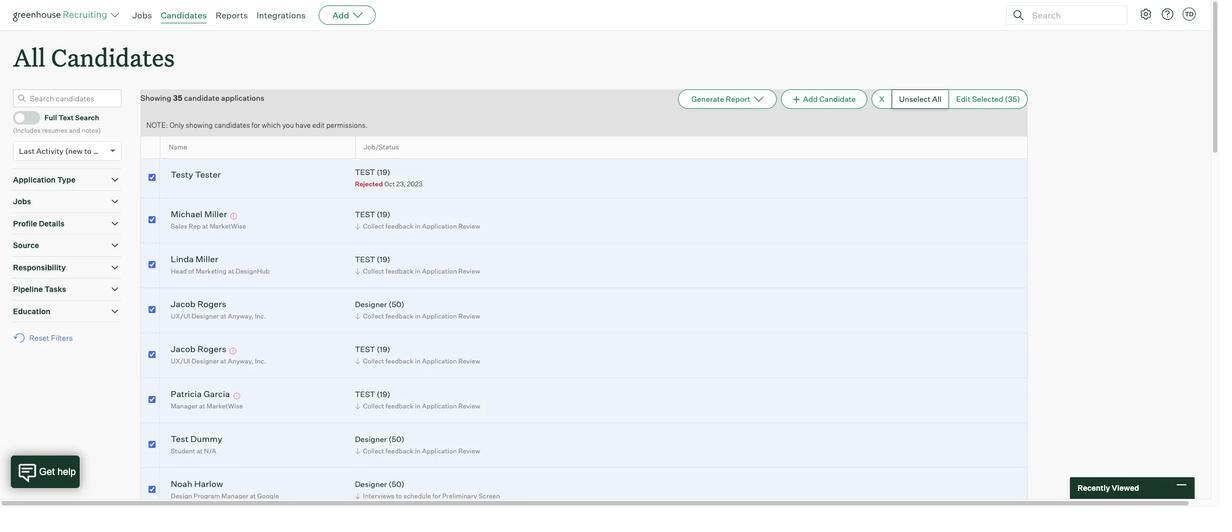 Task type: describe. For each thing, give the bounding box(es) containing it.
designer (50) interviews to schedule for preliminary screen
[[355, 480, 500, 501]]

marketing
[[196, 267, 227, 276]]

recently
[[1078, 484, 1111, 493]]

rep
[[189, 222, 201, 231]]

test dummy link
[[171, 434, 222, 446]]

4 in from the top
[[415, 358, 421, 366]]

td
[[1185, 10, 1194, 18]]

review for fourth the collect feedback in application review link from the top
[[459, 358, 480, 366]]

reports
[[216, 10, 248, 21]]

designer (50) collect feedback in application review for jacob rogers
[[355, 300, 480, 321]]

add candidate link
[[782, 90, 868, 109]]

recently viewed
[[1078, 484, 1140, 493]]

1 vertical spatial candidates
[[51, 41, 175, 73]]

jacob for jacob rogers
[[171, 344, 196, 355]]

1 vertical spatial jobs
[[13, 197, 31, 206]]

dummy
[[190, 434, 222, 445]]

for inside designer (50) interviews to schedule for preliminary screen
[[433, 493, 441, 501]]

review for fourth the collect feedback in application review link from the bottom of the page
[[459, 312, 480, 321]]

of
[[189, 267, 194, 276]]

candidate
[[820, 94, 856, 104]]

at inside jacob rogers ux/ui designer at anyway, inc.
[[221, 312, 227, 321]]

interviews to schedule for preliminary screen link
[[353, 491, 503, 502]]

edit selected (35)
[[957, 94, 1021, 104]]

anyway, inside jacob rogers ux/ui designer at anyway, inc.
[[228, 312, 254, 321]]

6 feedback from the top
[[386, 448, 414, 456]]

tester
[[195, 169, 221, 180]]

manager inside "noah harlow design program manager at google"
[[222, 493, 249, 501]]

ux/ui inside jacob rogers ux/ui designer at anyway, inc.
[[171, 312, 190, 321]]

unselect all link
[[892, 90, 949, 109]]

testy tester
[[171, 169, 221, 180]]

edit
[[957, 94, 971, 104]]

and
[[69, 126, 80, 135]]

showing 35 candidate applications
[[140, 93, 265, 103]]

x
[[880, 94, 885, 104]]

0 horizontal spatial for
[[252, 121, 260, 129]]

at down jacob rogers
[[221, 358, 227, 366]]

0 vertical spatial marketwise
[[210, 222, 246, 231]]

designer for dummy
[[355, 435, 387, 444]]

2 inc. from the top
[[255, 358, 266, 366]]

reports link
[[216, 10, 248, 21]]

name
[[169, 143, 187, 151]]

google
[[257, 493, 279, 501]]

(50) for harlow
[[389, 480, 405, 489]]

showing
[[140, 93, 171, 103]]

edit
[[313, 121, 325, 129]]

td button
[[1181, 5, 1199, 23]]

n/a
[[204, 448, 216, 456]]

manager at marketwise
[[171, 403, 243, 411]]

add for add
[[333, 10, 349, 21]]

education
[[13, 307, 50, 316]]

old)
[[93, 146, 107, 155]]

unselect all
[[900, 94, 942, 104]]

designer (50) collect feedback in application review for test dummy
[[355, 435, 480, 456]]

Search text field
[[1030, 7, 1118, 23]]

add for add candidate
[[803, 94, 818, 104]]

notes)
[[82, 126, 101, 135]]

0 vertical spatial candidates
[[161, 10, 207, 21]]

schedule
[[404, 493, 431, 501]]

reset filters
[[29, 334, 73, 343]]

miller for michael
[[204, 209, 227, 219]]

generate
[[692, 94, 725, 104]]

(19) for miller
[[377, 210, 390, 219]]

permissions.
[[326, 121, 368, 129]]

to for old)
[[84, 146, 92, 155]]

test inside test (19) rejected oct 23, 2023
[[355, 167, 375, 177]]

inc. inside jacob rogers ux/ui designer at anyway, inc.
[[255, 312, 266, 321]]

to for schedule
[[396, 493, 402, 501]]

garcia
[[204, 389, 230, 400]]

1 vertical spatial marketwise
[[207, 403, 243, 411]]

at inside linda miller head of marketing at designhub
[[228, 267, 234, 276]]

note:
[[146, 121, 168, 129]]

6 collect from the top
[[363, 448, 384, 456]]

screen
[[479, 493, 500, 501]]

reset filters button
[[13, 328, 78, 348]]

review for fifth the collect feedback in application review link from the top of the page
[[459, 403, 480, 411]]

patricia garcia link
[[171, 389, 230, 401]]

jacob rogers
[[171, 344, 227, 355]]

sales rep at marketwise
[[171, 222, 246, 231]]

1 in from the top
[[415, 222, 421, 231]]

2 test (19) collect feedback in application review from the top
[[355, 255, 480, 276]]

test for jacob rogers
[[355, 345, 375, 354]]

program
[[194, 493, 220, 501]]

source
[[13, 241, 39, 250]]

noah
[[171, 479, 192, 490]]

patricia
[[171, 389, 202, 400]]

at inside test dummy student at n/a
[[197, 448, 203, 456]]

test (19) collect feedback in application review for jacob rogers
[[355, 345, 480, 366]]

0 vertical spatial jobs
[[132, 10, 152, 21]]

profile
[[13, 219, 37, 228]]

pipeline
[[13, 285, 43, 294]]

3 test from the top
[[355, 255, 375, 264]]

(19) inside test (19) rejected oct 23, 2023
[[377, 167, 390, 177]]

miller for linda
[[196, 254, 218, 264]]

all candidates
[[13, 41, 175, 73]]

unselect
[[900, 94, 931, 104]]

35
[[173, 93, 182, 103]]

application for fifth the collect feedback in application review link from the bottom
[[422, 267, 457, 276]]

full
[[44, 113, 57, 122]]

(new
[[65, 146, 83, 155]]

2 feedback from the top
[[386, 267, 414, 276]]

michael miller link
[[171, 209, 227, 221]]

0 vertical spatial all
[[13, 41, 45, 73]]

head
[[171, 267, 187, 276]]

2 in from the top
[[415, 267, 421, 276]]

1 feedback from the top
[[386, 222, 414, 231]]

preliminary
[[442, 493, 477, 501]]

search
[[75, 113, 99, 122]]

jacob for jacob rogers ux/ui designer at anyway, inc.
[[171, 299, 196, 310]]

testy tester link
[[171, 169, 221, 182]]

application for 1st the collect feedback in application review link from the top of the page
[[422, 222, 457, 231]]

designer for rogers
[[355, 300, 387, 309]]

application for fourth the collect feedback in application review link from the bottom of the page
[[422, 312, 457, 321]]

test (19) collect feedback in application review for michael miller
[[355, 210, 480, 231]]

interviews
[[363, 493, 395, 501]]

2 jacob rogers link from the top
[[171, 344, 227, 356]]

(35)
[[1006, 94, 1021, 104]]

(includes
[[13, 126, 41, 135]]

applications
[[221, 93, 265, 103]]



Task type: locate. For each thing, give the bounding box(es) containing it.
add inside 'link'
[[803, 94, 818, 104]]

review for fifth the collect feedback in application review link from the bottom
[[459, 267, 480, 276]]

1 horizontal spatial all
[[933, 94, 942, 104]]

1 vertical spatial inc.
[[255, 358, 266, 366]]

1 vertical spatial jacob rogers link
[[171, 344, 227, 356]]

noah harlow link
[[171, 479, 223, 491]]

text
[[59, 113, 74, 122]]

in
[[415, 222, 421, 231], [415, 267, 421, 276], [415, 312, 421, 321], [415, 358, 421, 366], [415, 403, 421, 411], [415, 448, 421, 456]]

3 (19) from the top
[[377, 255, 390, 264]]

at right marketing
[[228, 267, 234, 276]]

4 review from the top
[[459, 358, 480, 366]]

report
[[726, 94, 751, 104]]

responsibility
[[13, 263, 66, 272]]

2 ux/ui from the top
[[171, 358, 190, 366]]

2 collect feedback in application review link from the top
[[353, 266, 483, 277]]

(50) for dummy
[[389, 435, 405, 444]]

integrations
[[257, 10, 306, 21]]

0 vertical spatial (50)
[[389, 300, 405, 309]]

patricia garcia has been in application review for more than 5 days image
[[232, 393, 242, 400]]

(19) for garcia
[[377, 390, 390, 399]]

0 vertical spatial for
[[252, 121, 260, 129]]

1 vertical spatial (50)
[[389, 435, 405, 444]]

at up jacob rogers
[[221, 312, 227, 321]]

2 (50) from the top
[[389, 435, 405, 444]]

6 in from the top
[[415, 448, 421, 456]]

1 horizontal spatial add
[[803, 94, 818, 104]]

manager down the patricia
[[171, 403, 198, 411]]

all down the greenhouse recruiting image
[[13, 41, 45, 73]]

rogers for jacob rogers
[[198, 344, 227, 355]]

5 collect feedback in application review link from the top
[[353, 401, 483, 412]]

add candidate
[[803, 94, 856, 104]]

3 feedback from the top
[[386, 312, 414, 321]]

0 vertical spatial inc.
[[255, 312, 266, 321]]

to left schedule
[[396, 493, 402, 501]]

edit selected (35) link
[[949, 90, 1028, 109]]

manager
[[171, 403, 198, 411], [222, 493, 249, 501]]

1 horizontal spatial jobs
[[132, 10, 152, 21]]

generate report button
[[678, 90, 777, 109]]

test dummy student at n/a
[[171, 434, 222, 456]]

0 vertical spatial jacob rogers link
[[171, 299, 227, 311]]

3 in from the top
[[415, 312, 421, 321]]

at down patricia garcia "link"
[[199, 403, 205, 411]]

application for fourth the collect feedback in application review link from the top
[[422, 358, 457, 366]]

pipeline tasks
[[13, 285, 66, 294]]

testy
[[171, 169, 193, 180]]

test (19) collect feedback in application review
[[355, 210, 480, 231], [355, 255, 480, 276], [355, 345, 480, 366], [355, 390, 480, 411]]

1 anyway, from the top
[[228, 312, 254, 321]]

last activity (new to old) option
[[19, 146, 107, 155]]

all right unselect
[[933, 94, 942, 104]]

for left which at top left
[[252, 121, 260, 129]]

jacob rogers ux/ui designer at anyway, inc.
[[171, 299, 266, 321]]

application for fifth the collect feedback in application review link from the top of the page
[[422, 403, 457, 411]]

designer inside designer (50) interviews to schedule for preliminary screen
[[355, 480, 387, 489]]

ux/ui down jacob rogers
[[171, 358, 190, 366]]

add inside "popup button"
[[333, 10, 349, 21]]

0 vertical spatial manager
[[171, 403, 198, 411]]

2 collect from the top
[[363, 267, 384, 276]]

2 rogers from the top
[[198, 344, 227, 355]]

design
[[171, 493, 192, 501]]

integrations link
[[257, 10, 306, 21]]

review for sixth the collect feedback in application review link from the top
[[459, 448, 480, 456]]

test (19) rejected oct 23, 2023
[[355, 167, 423, 188]]

0 vertical spatial rogers
[[198, 299, 227, 310]]

2023
[[407, 180, 423, 188]]

rogers inside jacob rogers ux/ui designer at anyway, inc.
[[198, 299, 227, 310]]

jacob inside jacob rogers ux/ui designer at anyway, inc.
[[171, 299, 196, 310]]

1 vertical spatial jacob
[[171, 344, 196, 355]]

to inside designer (50) interviews to schedule for preliminary screen
[[396, 493, 402, 501]]

None checkbox
[[148, 261, 156, 268], [148, 351, 156, 358], [148, 396, 156, 403], [148, 486, 156, 494], [148, 261, 156, 268], [148, 351, 156, 358], [148, 396, 156, 403], [148, 486, 156, 494]]

jacob rogers link down 'of'
[[171, 299, 227, 311]]

1 test from the top
[[355, 167, 375, 177]]

0 horizontal spatial jobs
[[13, 197, 31, 206]]

resumes
[[42, 126, 68, 135]]

note: only showing candidates for which you have edit permissions.
[[146, 121, 368, 129]]

1 vertical spatial anyway,
[[228, 358, 254, 366]]

0 vertical spatial to
[[84, 146, 92, 155]]

oct
[[384, 180, 395, 188]]

candidates right jobs link
[[161, 10, 207, 21]]

designhub
[[236, 267, 270, 276]]

6 collect feedback in application review link from the top
[[353, 446, 483, 457]]

1 vertical spatial rogers
[[198, 344, 227, 355]]

4 feedback from the top
[[386, 358, 414, 366]]

1 collect feedback in application review link from the top
[[353, 221, 483, 232]]

application for sixth the collect feedback in application review link from the top
[[422, 448, 457, 456]]

designer (50) collect feedback in application review
[[355, 300, 480, 321], [355, 435, 480, 456]]

checkmark image
[[18, 113, 26, 121]]

1 collect from the top
[[363, 222, 384, 231]]

harlow
[[194, 479, 223, 490]]

2 vertical spatial (50)
[[389, 480, 405, 489]]

0 horizontal spatial manager
[[171, 403, 198, 411]]

to left the old)
[[84, 146, 92, 155]]

test for michael miller
[[355, 210, 375, 219]]

candidate reports are now available! apply filters and select "view in app" element
[[678, 90, 777, 109]]

type
[[57, 175, 76, 184]]

at right rep
[[202, 222, 208, 231]]

michael miller
[[171, 209, 227, 219]]

(19) for rogers
[[377, 345, 390, 354]]

ux/ui designer at anyway, inc.
[[171, 358, 266, 366]]

5 feedback from the top
[[386, 403, 414, 411]]

jacob up ux/ui designer at anyway, inc.
[[171, 344, 196, 355]]

(50) inside designer (50) interviews to schedule for preliminary screen
[[389, 480, 405, 489]]

1 horizontal spatial manager
[[222, 493, 249, 501]]

rogers
[[198, 299, 227, 310], [198, 344, 227, 355]]

5 review from the top
[[459, 403, 480, 411]]

designer inside jacob rogers ux/ui designer at anyway, inc.
[[192, 312, 219, 321]]

2 (19) from the top
[[377, 210, 390, 219]]

feedback
[[386, 222, 414, 231], [386, 267, 414, 276], [386, 312, 414, 321], [386, 358, 414, 366], [386, 403, 414, 411], [386, 448, 414, 456]]

4 test (19) collect feedback in application review from the top
[[355, 390, 480, 411]]

1 test (19) collect feedback in application review from the top
[[355, 210, 480, 231]]

test for patricia garcia
[[355, 390, 375, 399]]

3 test (19) collect feedback in application review from the top
[[355, 345, 480, 366]]

jobs left candidates link
[[132, 10, 152, 21]]

full text search (includes resumes and notes)
[[13, 113, 101, 135]]

anyway, down jacob rogers has been in application review for more than 5 days icon
[[228, 358, 254, 366]]

0 vertical spatial add
[[333, 10, 349, 21]]

0 vertical spatial ux/ui
[[171, 312, 190, 321]]

only
[[170, 121, 184, 129]]

designer for harlow
[[355, 480, 387, 489]]

which
[[262, 121, 281, 129]]

marketwise down 'garcia'
[[207, 403, 243, 411]]

3 review from the top
[[459, 312, 480, 321]]

4 collect feedback in application review link from the top
[[353, 356, 483, 367]]

ux/ui up jacob rogers
[[171, 312, 190, 321]]

manager right the program
[[222, 493, 249, 501]]

1 ux/ui from the top
[[171, 312, 190, 321]]

selected
[[973, 94, 1004, 104]]

linda miller head of marketing at designhub
[[171, 254, 270, 276]]

1 vertical spatial designer (50) collect feedback in application review
[[355, 435, 480, 456]]

jacob
[[171, 299, 196, 310], [171, 344, 196, 355]]

patricia garcia
[[171, 389, 230, 400]]

rogers for jacob rogers ux/ui designer at anyway, inc.
[[198, 299, 227, 310]]

0 horizontal spatial add
[[333, 10, 349, 21]]

details
[[39, 219, 64, 228]]

4 test from the top
[[355, 345, 375, 354]]

jacob down head
[[171, 299, 196, 310]]

2 test from the top
[[355, 210, 375, 219]]

ux/ui
[[171, 312, 190, 321], [171, 358, 190, 366]]

miller up marketing
[[196, 254, 218, 264]]

at left n/a
[[197, 448, 203, 456]]

None checkbox
[[148, 174, 156, 181], [148, 216, 156, 223], [148, 306, 156, 313], [148, 441, 156, 448], [148, 174, 156, 181], [148, 216, 156, 223], [148, 306, 156, 313], [148, 441, 156, 448]]

0 vertical spatial jacob
[[171, 299, 196, 310]]

add button
[[319, 5, 376, 25]]

sales
[[171, 222, 187, 231]]

2 anyway, from the top
[[228, 358, 254, 366]]

miller inside linda miller head of marketing at designhub
[[196, 254, 218, 264]]

Search candidates field
[[13, 90, 121, 107]]

23,
[[396, 180, 406, 188]]

0 vertical spatial miller
[[204, 209, 227, 219]]

4 (19) from the top
[[377, 345, 390, 354]]

job/status
[[364, 143, 399, 151]]

0 vertical spatial anyway,
[[228, 312, 254, 321]]

tasks
[[44, 285, 66, 294]]

jacob rogers has been in application review for more than 5 days image
[[228, 348, 238, 355]]

linda miller link
[[171, 254, 218, 266]]

last activity (new to old)
[[19, 146, 107, 155]]

1 (19) from the top
[[377, 167, 390, 177]]

4 collect from the top
[[363, 358, 384, 366]]

1 vertical spatial to
[[396, 493, 402, 501]]

miller up sales rep at marketwise
[[204, 209, 227, 219]]

profile details
[[13, 219, 64, 228]]

1 vertical spatial ux/ui
[[171, 358, 190, 366]]

2 review from the top
[[459, 267, 480, 276]]

1 rogers from the top
[[198, 299, 227, 310]]

greenhouse recruiting image
[[13, 9, 111, 22]]

6 review from the top
[[459, 448, 480, 456]]

1 jacob from the top
[[171, 299, 196, 310]]

review for 1st the collect feedback in application review link from the top of the page
[[459, 222, 480, 231]]

1 inc. from the top
[[255, 312, 266, 321]]

you
[[282, 121, 294, 129]]

add
[[333, 10, 349, 21], [803, 94, 818, 104]]

candidates link
[[161, 10, 207, 21]]

inc.
[[255, 312, 266, 321], [255, 358, 266, 366]]

at inside "noah harlow design program manager at google"
[[250, 493, 256, 501]]

1 vertical spatial manager
[[222, 493, 249, 501]]

x link
[[872, 90, 892, 109]]

5 test from the top
[[355, 390, 375, 399]]

miller
[[204, 209, 227, 219], [196, 254, 218, 264]]

configure image
[[1140, 8, 1153, 21]]

2 designer (50) collect feedback in application review from the top
[[355, 435, 480, 456]]

0 vertical spatial designer (50) collect feedback in application review
[[355, 300, 480, 321]]

candidates
[[161, 10, 207, 21], [51, 41, 175, 73]]

anyway, up jacob rogers has been in application review for more than 5 days icon
[[228, 312, 254, 321]]

1 vertical spatial add
[[803, 94, 818, 104]]

for
[[252, 121, 260, 129], [433, 493, 441, 501]]

showing
[[186, 121, 213, 129]]

jobs up profile
[[13, 197, 31, 206]]

rogers down marketing
[[198, 299, 227, 310]]

rejected
[[355, 180, 383, 188]]

(50) for rogers
[[389, 300, 405, 309]]

marketwise down 'michael miller has been in application review for more than 5 days' icon
[[210, 222, 246, 231]]

for right schedule
[[433, 493, 441, 501]]

test (19) collect feedback in application review for patricia garcia
[[355, 390, 480, 411]]

noah harlow design program manager at google
[[171, 479, 279, 501]]

viewed
[[1112, 484, 1140, 493]]

1 (50) from the top
[[389, 300, 405, 309]]

2 jacob from the top
[[171, 344, 196, 355]]

generate report
[[692, 94, 751, 104]]

3 collect feedback in application review link from the top
[[353, 311, 483, 322]]

3 (50) from the top
[[389, 480, 405, 489]]

candidates
[[214, 121, 250, 129]]

0 horizontal spatial all
[[13, 41, 45, 73]]

1 vertical spatial miller
[[196, 254, 218, 264]]

review
[[459, 222, 480, 231], [459, 267, 480, 276], [459, 312, 480, 321], [459, 358, 480, 366], [459, 403, 480, 411], [459, 448, 480, 456]]

jacob rogers link up ux/ui designer at anyway, inc.
[[171, 344, 227, 356]]

student
[[171, 448, 195, 456]]

1 designer (50) collect feedback in application review from the top
[[355, 300, 480, 321]]

5 in from the top
[[415, 403, 421, 411]]

michael
[[171, 209, 203, 219]]

0 horizontal spatial to
[[84, 146, 92, 155]]

1 horizontal spatial to
[[396, 493, 402, 501]]

marketwise
[[210, 222, 246, 231], [207, 403, 243, 411]]

1 vertical spatial for
[[433, 493, 441, 501]]

at
[[202, 222, 208, 231], [228, 267, 234, 276], [221, 312, 227, 321], [221, 358, 227, 366], [199, 403, 205, 411], [197, 448, 203, 456], [250, 493, 256, 501]]

reset
[[29, 334, 49, 343]]

1 jacob rogers link from the top
[[171, 299, 227, 311]]

candidates down jobs link
[[51, 41, 175, 73]]

at left google at the bottom left of page
[[250, 493, 256, 501]]

designer
[[355, 300, 387, 309], [192, 312, 219, 321], [192, 358, 219, 366], [355, 435, 387, 444], [355, 480, 387, 489]]

have
[[296, 121, 311, 129]]

rogers up ux/ui designer at anyway, inc.
[[198, 344, 227, 355]]

1 review from the top
[[459, 222, 480, 231]]

5 (19) from the top
[[377, 390, 390, 399]]

michael miller has been in application review for more than 5 days image
[[229, 213, 239, 219]]

3 collect from the top
[[363, 312, 384, 321]]

activity
[[36, 146, 64, 155]]

5 collect from the top
[[363, 403, 384, 411]]

test
[[355, 167, 375, 177], [355, 210, 375, 219], [355, 255, 375, 264], [355, 345, 375, 354], [355, 390, 375, 399]]

1 horizontal spatial for
[[433, 493, 441, 501]]

1 vertical spatial all
[[933, 94, 942, 104]]



Task type: vqa. For each thing, say whether or not it's contained in the screenshot.
applications
yes



